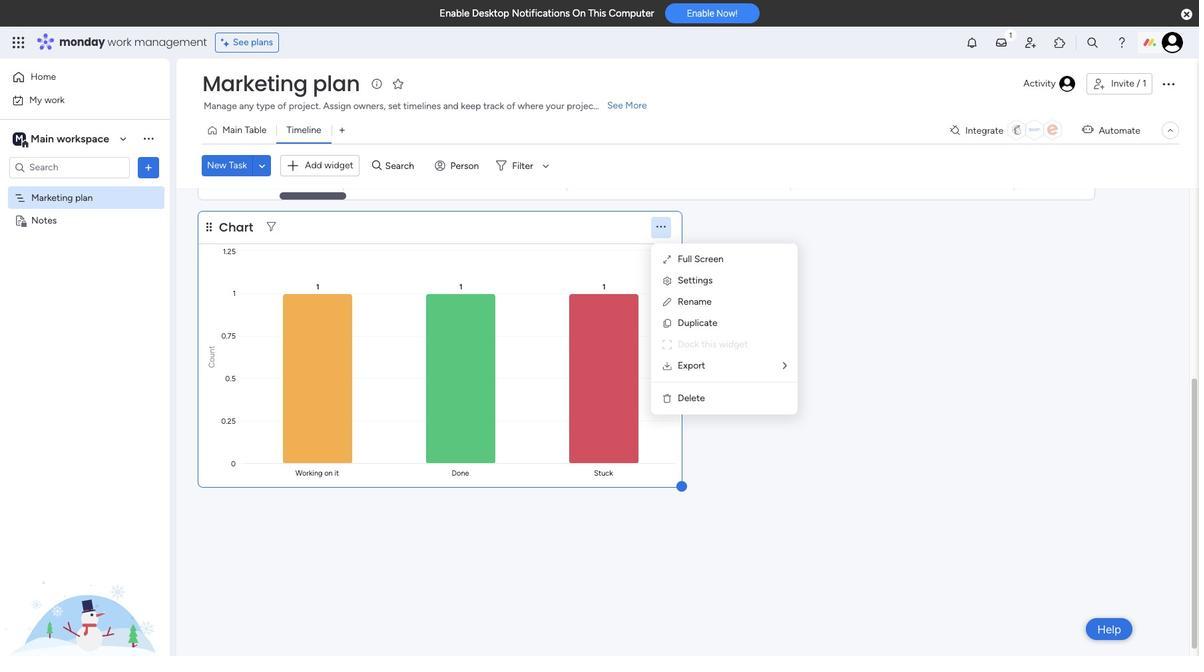 Task type: locate. For each thing, give the bounding box(es) containing it.
see inside see plans button
[[233, 37, 249, 48]]

0 horizontal spatial marketing
[[31, 192, 73, 203]]

delete
[[678, 393, 705, 404]]

1 horizontal spatial main
[[222, 125, 242, 136]]

of right type
[[278, 101, 287, 112]]

see left plans
[[233, 37, 249, 48]]

widget right this on the right of page
[[719, 339, 748, 350]]

work right monday
[[108, 35, 132, 50]]

1 image
[[1005, 27, 1017, 42]]

of
[[278, 101, 287, 112], [507, 101, 516, 112]]

new
[[207, 160, 227, 171]]

show board description image
[[369, 77, 385, 91]]

full screen image
[[662, 254, 673, 265]]

1 horizontal spatial plan
[[313, 69, 360, 99]]

timeline button
[[277, 120, 332, 141]]

search everything image
[[1086, 36, 1100, 49]]

0 horizontal spatial plan
[[75, 192, 93, 203]]

dapulse close image
[[1182, 8, 1193, 21]]

main
[[222, 125, 242, 136], [31, 132, 54, 145]]

invite / 1 button
[[1087, 73, 1153, 95]]

enable for enable now!
[[687, 8, 715, 19]]

1 vertical spatial marketing
[[31, 192, 73, 203]]

now!
[[717, 8, 738, 19]]

export
[[678, 360, 706, 372]]

dock
[[678, 339, 699, 350]]

widget inside "menu item"
[[719, 339, 748, 350]]

1 vertical spatial plan
[[75, 192, 93, 203]]

this
[[588, 7, 606, 19]]

monday work management
[[59, 35, 207, 50]]

marketing up notes
[[31, 192, 73, 203]]

menu inside chart main content
[[651, 244, 798, 415]]

delete image
[[662, 394, 673, 404]]

0 horizontal spatial main
[[31, 132, 54, 145]]

invite
[[1112, 78, 1135, 89]]

plan
[[313, 69, 360, 99], [75, 192, 93, 203]]

work
[[108, 35, 132, 50], [44, 94, 65, 106]]

export image
[[662, 361, 673, 372]]

1 horizontal spatial of
[[507, 101, 516, 112]]

management
[[134, 35, 207, 50]]

private board image
[[14, 214, 27, 227]]

0 horizontal spatial widget
[[325, 160, 354, 171]]

0 horizontal spatial of
[[278, 101, 287, 112]]

workspace image
[[13, 132, 26, 146]]

1 vertical spatial marketing plan
[[31, 192, 93, 203]]

1 horizontal spatial work
[[108, 35, 132, 50]]

enable left desktop
[[440, 7, 470, 19]]

options image
[[1161, 76, 1177, 92], [142, 161, 155, 174]]

marketing plan
[[202, 69, 360, 99], [31, 192, 93, 203]]

see
[[233, 37, 249, 48], [607, 100, 623, 111]]

0 vertical spatial widget
[[325, 160, 354, 171]]

add
[[305, 160, 322, 171]]

menu
[[651, 244, 798, 415]]

0 vertical spatial options image
[[1161, 76, 1177, 92]]

main table button
[[202, 120, 277, 141]]

lottie animation image
[[0, 522, 170, 657]]

manage any type of project. assign owners, set timelines and keep track of where your project stands.
[[204, 101, 629, 112]]

enable inside button
[[687, 8, 715, 19]]

settings
[[678, 275, 713, 286]]

option
[[0, 186, 170, 188]]

widget
[[325, 160, 354, 171], [719, 339, 748, 350]]

enable
[[440, 7, 470, 19], [687, 8, 715, 19]]

0 horizontal spatial options image
[[142, 161, 155, 174]]

dock this widget menu item
[[662, 337, 787, 353]]

main left table
[[222, 125, 242, 136]]

see inside the 'see more' link
[[607, 100, 623, 111]]

on
[[573, 7, 586, 19]]

options image down the "workspace options" image
[[142, 161, 155, 174]]

see more link
[[606, 99, 648, 113]]

main right workspace image
[[31, 132, 54, 145]]

see for see plans
[[233, 37, 249, 48]]

1 vertical spatial widget
[[719, 339, 748, 350]]

collapse board header image
[[1166, 125, 1176, 136]]

see left more
[[607, 100, 623, 111]]

help image
[[1116, 36, 1129, 49]]

0 horizontal spatial marketing plan
[[31, 192, 93, 203]]

task
[[229, 160, 247, 171]]

owners,
[[353, 101, 386, 112]]

0 horizontal spatial work
[[44, 94, 65, 106]]

m
[[15, 133, 23, 144]]

project
[[567, 101, 597, 112]]

invite members image
[[1024, 36, 1038, 49]]

enable now!
[[687, 8, 738, 19]]

marketing inside list box
[[31, 192, 73, 203]]

menu containing full screen
[[651, 244, 798, 415]]

list box
[[0, 184, 170, 412]]

1 horizontal spatial marketing
[[202, 69, 308, 99]]

1 horizontal spatial see
[[607, 100, 623, 111]]

1 horizontal spatial widget
[[719, 339, 748, 350]]

work inside "button"
[[44, 94, 65, 106]]

plan up assign
[[313, 69, 360, 99]]

main inside button
[[222, 125, 242, 136]]

0 vertical spatial work
[[108, 35, 132, 50]]

v2 search image
[[372, 159, 382, 173]]

widget inside popup button
[[325, 160, 354, 171]]

plan inside list box
[[75, 192, 93, 203]]

duplicate image
[[662, 318, 673, 329]]

plans
[[251, 37, 273, 48]]

marketing up any
[[202, 69, 308, 99]]

1 vertical spatial options image
[[142, 161, 155, 174]]

workspace selection element
[[13, 131, 111, 148]]

keep
[[461, 101, 481, 112]]

1 vertical spatial work
[[44, 94, 65, 106]]

0 vertical spatial marketing plan
[[202, 69, 360, 99]]

main inside workspace selection element
[[31, 132, 54, 145]]

see plans button
[[215, 33, 279, 53]]

work right my
[[44, 94, 65, 106]]

monday
[[59, 35, 105, 50]]

0 vertical spatial see
[[233, 37, 249, 48]]

1 vertical spatial see
[[607, 100, 623, 111]]

home button
[[8, 67, 143, 88]]

type
[[256, 101, 275, 112]]

timelines
[[403, 101, 441, 112]]

marketing plan up notes
[[31, 192, 93, 203]]

1 of from the left
[[278, 101, 287, 112]]

marketing
[[202, 69, 308, 99], [31, 192, 73, 203]]

chart
[[219, 219, 253, 236]]

0 vertical spatial plan
[[313, 69, 360, 99]]

enable left now!
[[687, 8, 715, 19]]

settings image
[[662, 276, 673, 286]]

plan down search in workspace field
[[75, 192, 93, 203]]

1 horizontal spatial enable
[[687, 8, 715, 19]]

add to favorites image
[[392, 77, 405, 90]]

0 horizontal spatial see
[[233, 37, 249, 48]]

lottie animation element
[[0, 522, 170, 657]]

options image right 1
[[1161, 76, 1177, 92]]

marketing plan up type
[[202, 69, 360, 99]]

any
[[239, 101, 254, 112]]

Search in workspace field
[[28, 160, 111, 175]]

widget right 'add'
[[325, 160, 354, 171]]

main for main table
[[222, 125, 242, 136]]

of right track
[[507, 101, 516, 112]]

angle down image
[[259, 161, 265, 171]]

more dots image
[[657, 222, 666, 232]]

assign
[[323, 101, 351, 112]]

0 horizontal spatial enable
[[440, 7, 470, 19]]

enable now! button
[[665, 3, 760, 23]]

where
[[518, 101, 544, 112]]



Task type: vqa. For each thing, say whether or not it's contained in the screenshot.
"See More" link
yes



Task type: describe. For each thing, give the bounding box(es) containing it.
project.
[[289, 101, 321, 112]]

duplicate
[[678, 318, 718, 329]]

stands.
[[599, 101, 629, 112]]

person
[[451, 160, 479, 172]]

full screen
[[678, 254, 724, 265]]

rename image
[[662, 297, 673, 308]]

dock this widget image
[[662, 340, 673, 350]]

dapulse integrations image
[[950, 126, 960, 136]]

track
[[483, 101, 504, 112]]

notifications
[[512, 7, 570, 19]]

rename
[[678, 296, 712, 308]]

workspace
[[57, 132, 109, 145]]

full
[[678, 254, 692, 265]]

activity
[[1024, 78, 1056, 89]]

1 horizontal spatial options image
[[1161, 76, 1177, 92]]

dapulse drag handle 3 image
[[206, 222, 212, 232]]

list arrow image
[[783, 362, 787, 371]]

timeline
[[287, 125, 322, 136]]

apps image
[[1054, 36, 1067, 49]]

manage
[[204, 101, 237, 112]]

home
[[31, 71, 56, 83]]

help button
[[1086, 619, 1133, 641]]

Marketing plan field
[[199, 69, 363, 99]]

filter
[[512, 160, 533, 172]]

notes
[[31, 215, 57, 226]]

invite / 1
[[1112, 78, 1147, 89]]

new task button
[[202, 155, 252, 177]]

add widget
[[305, 160, 354, 171]]

main table
[[222, 125, 267, 136]]

chart main content
[[176, 0, 1199, 657]]

1 horizontal spatial marketing plan
[[202, 69, 360, 99]]

set
[[388, 101, 401, 112]]

select product image
[[12, 36, 25, 49]]

this
[[702, 339, 717, 350]]

filter button
[[491, 155, 554, 177]]

main workspace
[[31, 132, 109, 145]]

see more
[[607, 100, 647, 111]]

workspace options image
[[142, 132, 155, 145]]

Search field
[[382, 157, 422, 175]]

arrow down image
[[538, 158, 554, 174]]

new task
[[207, 160, 247, 171]]

inbox image
[[995, 36, 1008, 49]]

notifications image
[[966, 36, 979, 49]]

your
[[546, 101, 565, 112]]

see plans
[[233, 37, 273, 48]]

computer
[[609, 7, 654, 19]]

automate
[[1099, 125, 1141, 136]]

see for see more
[[607, 100, 623, 111]]

enable for enable desktop notifications on this computer
[[440, 7, 470, 19]]

list box containing marketing plan
[[0, 184, 170, 412]]

dock this widget
[[678, 339, 748, 350]]

0 vertical spatial marketing
[[202, 69, 308, 99]]

and
[[443, 101, 459, 112]]

kendall parks image
[[1162, 32, 1184, 53]]

my work
[[29, 94, 65, 106]]

add widget button
[[280, 155, 360, 176]]

integrate
[[966, 125, 1004, 136]]

/
[[1137, 78, 1141, 89]]

screen
[[695, 254, 724, 265]]

table
[[245, 125, 267, 136]]

desktop
[[472, 7, 509, 19]]

autopilot image
[[1083, 121, 1094, 138]]

1
[[1143, 78, 1147, 89]]

work for my
[[44, 94, 65, 106]]

add view image
[[339, 126, 345, 136]]

main for main workspace
[[31, 132, 54, 145]]

enable desktop notifications on this computer
[[440, 7, 654, 19]]

2 of from the left
[[507, 101, 516, 112]]

more
[[626, 100, 647, 111]]

work for monday
[[108, 35, 132, 50]]

person button
[[429, 155, 487, 177]]

v2 funnel image
[[267, 222, 276, 232]]

my work button
[[8, 90, 143, 111]]

my
[[29, 94, 42, 106]]

help
[[1098, 623, 1122, 636]]

activity button
[[1019, 73, 1082, 95]]



